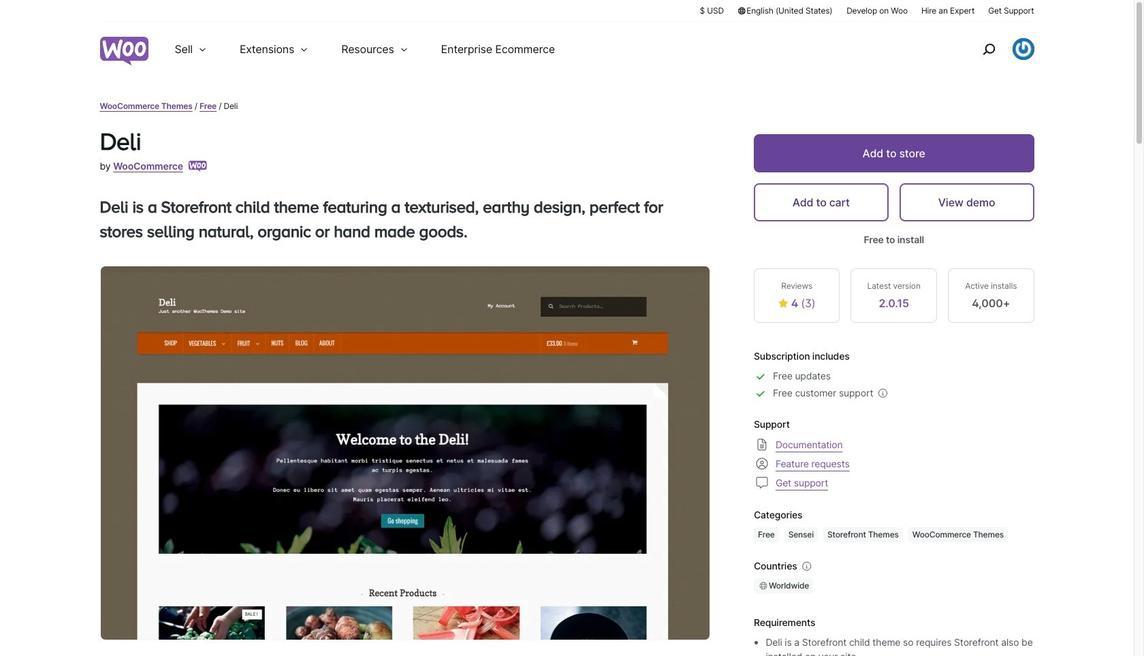 Task type: describe. For each thing, give the bounding box(es) containing it.
circle user image
[[754, 456, 771, 472]]

breadcrumb element
[[100, 100, 1035, 113]]

circle info image
[[800, 560, 814, 573]]

service navigation menu element
[[954, 27, 1035, 71]]

search image
[[978, 38, 1000, 60]]

developed by woocommerce image
[[189, 161, 207, 172]]



Task type: locate. For each thing, give the bounding box(es) containing it.
message image
[[754, 475, 771, 491]]

product header image: image
[[101, 266, 710, 656]]

globe image
[[758, 581, 769, 592]]

open account menu image
[[1013, 38, 1035, 60]]

file lines image
[[754, 437, 771, 453]]



Task type: vqa. For each thing, say whether or not it's contained in the screenshot.
Your
no



